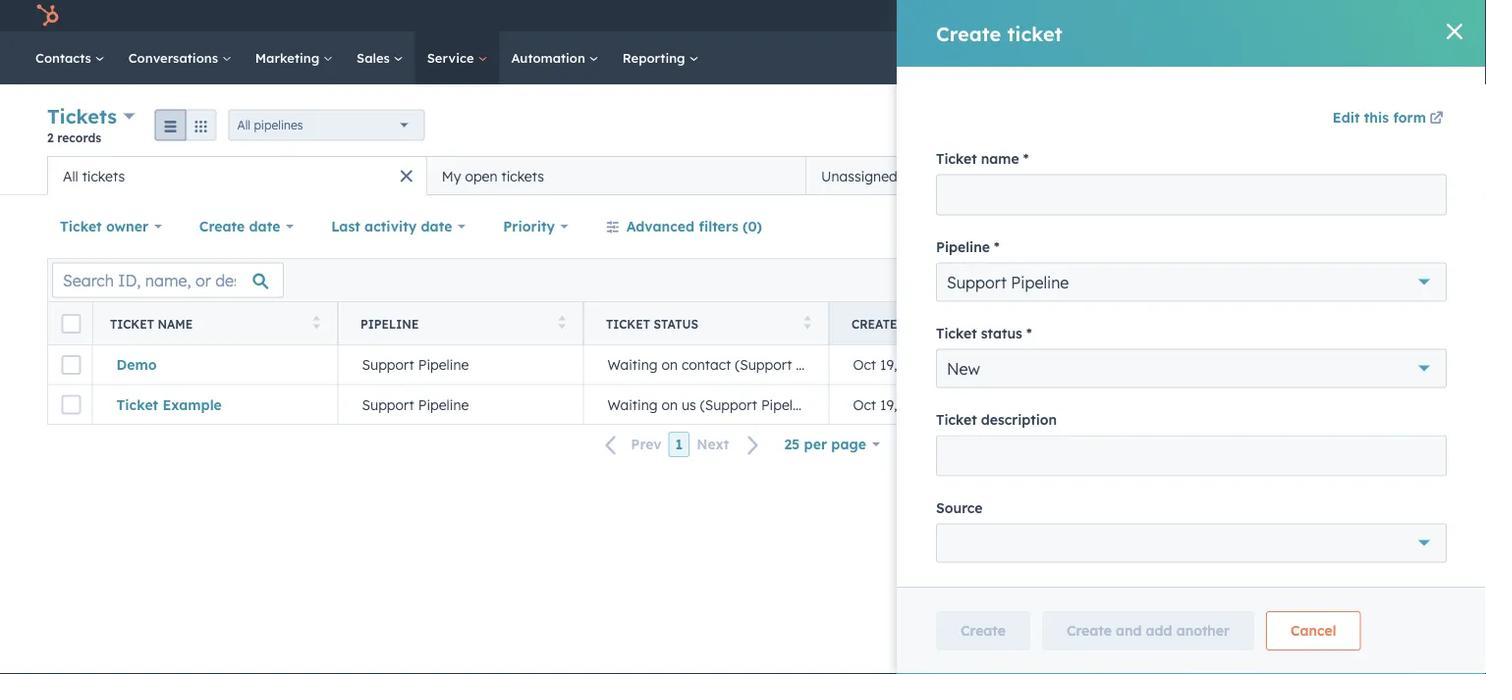 Task type: vqa. For each thing, say whether or not it's contained in the screenshot.
Column Header
no



Task type: locate. For each thing, give the bounding box(es) containing it.
1 vertical spatial cdt
[[996, 396, 1022, 414]]

views
[[1388, 167, 1426, 184]]

last activity date button
[[318, 207, 479, 247]]

1 horizontal spatial all
[[237, 118, 251, 133]]

conversations link
[[117, 31, 243, 84]]

per
[[804, 436, 827, 453]]

1 2023 from the top
[[901, 357, 932, 374]]

all inside popup button
[[237, 118, 251, 133]]

(support
[[735, 357, 792, 374], [700, 396, 757, 414]]

Search HubSpot search field
[[1210, 41, 1451, 75]]

pipeline) for us
[[761, 396, 817, 414]]

1 vertical spatial waiting
[[608, 396, 658, 414]]

priority
[[503, 218, 555, 235]]

1 horizontal spatial date
[[421, 218, 452, 235]]

0 horizontal spatial all
[[63, 167, 78, 185]]

waiting for waiting on us (support pipeline)
[[608, 396, 658, 414]]

date left (cdt)
[[901, 317, 932, 332]]

2 waiting from the top
[[608, 396, 658, 414]]

1 waiting from the top
[[608, 357, 658, 374]]

filters
[[699, 218, 739, 235]]

cdt inside button
[[996, 396, 1022, 414]]

am right 11:36
[[971, 396, 992, 414]]

2 19, from the top
[[880, 396, 897, 414]]

1 support pipeline button from the top
[[338, 346, 584, 385]]

2 horizontal spatial all
[[1366, 167, 1384, 184]]

on left contact
[[662, 357, 678, 374]]

pagination navigation
[[594, 432, 772, 458]]

on
[[662, 357, 678, 374], [662, 396, 678, 414]]

ticket owner button
[[47, 207, 175, 247]]

create ticket button
[[1335, 111, 1439, 142]]

cdt right '11:43'
[[996, 357, 1023, 374]]

0 vertical spatial create
[[1351, 119, 1388, 134]]

1 support pipeline from the top
[[362, 357, 469, 374]]

my open tickets button
[[427, 156, 806, 195]]

all inside button
[[63, 167, 78, 185]]

all left pipelines
[[237, 118, 251, 133]]

pipeline) for contact
[[796, 357, 852, 374]]

on left us
[[662, 396, 678, 414]]

tickets down 'records'
[[82, 167, 125, 185]]

ruby
[[1380, 357, 1412, 374]]

all down '2 records'
[[63, 167, 78, 185]]

1 vertical spatial 19,
[[880, 396, 897, 414]]

1 vertical spatial on
[[662, 396, 678, 414]]

2 am from the top
[[971, 396, 992, 414]]

next button
[[690, 432, 772, 458]]

all views link
[[1354, 156, 1439, 195]]

contacts
[[35, 50, 95, 66]]

2 horizontal spatial tickets
[[901, 167, 944, 185]]

create ticket
[[1351, 119, 1422, 134]]

0 vertical spatial am
[[971, 357, 992, 374]]

my
[[442, 167, 461, 185]]

25 per page
[[784, 436, 866, 453]]

calling icon button
[[1152, 3, 1185, 29]]

ticket
[[1392, 119, 1422, 134]]

date right activity
[[421, 218, 452, 235]]

page
[[831, 436, 866, 453]]

1 press to sort. image from the left
[[313, 316, 320, 330]]

waiting
[[608, 357, 658, 374], [608, 396, 658, 414]]

tickets banner
[[47, 102, 1439, 156]]

0 vertical spatial on
[[662, 357, 678, 374]]

all pipelines
[[237, 118, 303, 133]]

0 horizontal spatial press to sort. element
[[313, 316, 320, 333]]

oct down create date (cdt)
[[853, 357, 876, 374]]

settings image
[[1275, 8, 1293, 26]]

menu
[[1071, 0, 1463, 31]]

last
[[331, 218, 360, 235]]

1 vertical spatial am
[[971, 396, 992, 414]]

2023 left '11:43'
[[901, 357, 932, 374]]

0 vertical spatial oct
[[853, 357, 876, 374]]

3 press to sort. image from the left
[[804, 316, 811, 330]]

all left views
[[1366, 167, 1384, 184]]

cdt right 11:36
[[996, 396, 1022, 414]]

marketing link
[[243, 31, 345, 84]]

(support right contact
[[735, 357, 792, 374]]

date inside popup button
[[421, 218, 452, 235]]

waiting down ticket status
[[608, 357, 658, 374]]

2 oct from the top
[[853, 396, 876, 414]]

0 vertical spatial 2023
[[901, 357, 932, 374]]

support for demo
[[362, 357, 414, 374]]

my open tickets
[[442, 167, 544, 185]]

0 horizontal spatial date
[[249, 218, 280, 235]]

19, down create date (cdt)
[[880, 357, 897, 374]]

tickets button
[[47, 102, 135, 131]]

pipeline) inside waiting on us (support pipeline) "button"
[[761, 396, 817, 414]]

0 vertical spatial support pipeline
[[362, 357, 469, 374]]

(support for us
[[700, 396, 757, 414]]

pipeline) up 25 per page
[[796, 357, 852, 374]]

all
[[237, 118, 251, 133], [1366, 167, 1384, 184], [63, 167, 78, 185]]

tickets right unassigned
[[901, 167, 944, 185]]

marketing
[[255, 50, 323, 66]]

support pipeline button
[[338, 346, 584, 385], [338, 385, 584, 424]]

2023 left 11:36
[[901, 396, 932, 414]]

1 vertical spatial 2023
[[901, 396, 932, 414]]

search button
[[1435, 41, 1469, 75]]

2 tickets from the left
[[501, 167, 544, 185]]

create left ticket
[[1351, 119, 1388, 134]]

create
[[1351, 119, 1388, 134], [199, 218, 245, 235], [852, 317, 897, 332]]

1 horizontal spatial tickets
[[501, 167, 544, 185]]

3 press to sort. element from the left
[[804, 316, 811, 333]]

ticket down demo
[[116, 396, 158, 414]]

(support for contact
[[735, 357, 792, 374]]

marketplaces button
[[1189, 0, 1231, 31]]

create date (cdt)
[[852, 317, 967, 332]]

create down all tickets button
[[199, 218, 245, 235]]

1
[[675, 436, 683, 453]]

activity
[[365, 218, 417, 235]]

settings link
[[1272, 5, 1296, 26]]

press to sort. image
[[313, 316, 320, 330], [558, 316, 566, 330], [804, 316, 811, 330]]

on for contact
[[662, 357, 678, 374]]

2 horizontal spatial create
[[1351, 119, 1388, 134]]

3 tickets from the left
[[901, 167, 944, 185]]

19,
[[880, 357, 897, 374], [880, 396, 897, 414]]

2 press to sort. element from the left
[[558, 316, 566, 333]]

date
[[249, 218, 280, 235], [421, 218, 452, 235], [901, 317, 932, 332]]

2 vertical spatial create
[[852, 317, 897, 332]]

add
[[1228, 167, 1255, 184]]

oct
[[853, 357, 876, 374], [853, 396, 876, 414]]

ticket
[[60, 218, 102, 235], [110, 317, 154, 332], [606, 317, 650, 332], [116, 396, 158, 414]]

tickets inside 'button'
[[901, 167, 944, 185]]

ruby anderson image
[[1349, 7, 1367, 25]]

all for all views
[[1366, 167, 1384, 184]]

1 vertical spatial oct
[[853, 396, 876, 414]]

2 on from the top
[[662, 396, 678, 414]]

1 vertical spatial create
[[199, 218, 245, 235]]

create up waiting on contact (support pipeline) oct 19, 2023 11:43 am cdt
[[852, 317, 897, 332]]

pipeline) up 25
[[761, 396, 817, 414]]

pipelines
[[254, 118, 303, 133]]

pipeline)
[[796, 357, 852, 374], [761, 396, 817, 414]]

group
[[155, 110, 217, 141]]

us
[[682, 396, 696, 414]]

1 vertical spatial (support
[[700, 396, 757, 414]]

1 support from the top
[[362, 357, 414, 374]]

support
[[362, 357, 414, 374], [362, 396, 414, 414]]

1 vertical spatial support
[[362, 396, 414, 414]]

2 horizontal spatial press to sort. element
[[804, 316, 811, 333]]

marketplaces image
[[1201, 9, 1219, 27]]

unassigned tickets button
[[806, 156, 1186, 195]]

ticket for ticket status
[[606, 317, 650, 332]]

help button
[[1235, 0, 1268, 31]]

owner
[[106, 218, 148, 235]]

press to sort. element
[[313, 316, 320, 333], [558, 316, 566, 333], [804, 316, 811, 333]]

0 vertical spatial pipeline
[[361, 317, 419, 332]]

0 vertical spatial pipeline)
[[796, 357, 852, 374]]

support pipeline
[[362, 357, 469, 374], [362, 396, 469, 414]]

press to sort. image for ticket status
[[804, 316, 811, 330]]

1 horizontal spatial create
[[852, 317, 897, 332]]

ticket inside popup button
[[60, 218, 102, 235]]

2 vertical spatial pipeline
[[418, 396, 469, 414]]

date inside 'popup button'
[[249, 218, 280, 235]]

1 vertical spatial pipeline
[[418, 357, 469, 374]]

2 horizontal spatial date
[[901, 317, 932, 332]]

11:36
[[936, 396, 967, 414]]

am right '11:43'
[[971, 357, 992, 374]]

create for create ticket
[[1351, 119, 1388, 134]]

create inside button
[[1351, 119, 1388, 134]]

support pipeline for waiting on us (support pipeline)
[[362, 396, 469, 414]]

all for all tickets
[[63, 167, 78, 185]]

1 vertical spatial support pipeline
[[362, 396, 469, 414]]

2 support from the top
[[362, 396, 414, 414]]

on for us
[[662, 396, 678, 414]]

0 horizontal spatial create
[[199, 218, 245, 235]]

1 horizontal spatial press to sort. element
[[558, 316, 566, 333]]

support pipeline button for waiting on us (support pipeline)
[[338, 385, 584, 424]]

1 on from the top
[[662, 357, 678, 374]]

(3/5)
[[1295, 167, 1329, 184]]

(0)
[[743, 218, 762, 235]]

unassigned
[[821, 167, 898, 185]]

waiting inside "button"
[[608, 396, 658, 414]]

1 tickets from the left
[[82, 167, 125, 185]]

0 vertical spatial waiting
[[608, 357, 658, 374]]

all tickets
[[63, 167, 125, 185]]

ticket left status
[[606, 317, 650, 332]]

ticket left owner
[[60, 218, 102, 235]]

2 support pipeline from the top
[[362, 396, 469, 414]]

pipeline
[[361, 317, 419, 332], [418, 357, 469, 374], [418, 396, 469, 414]]

hubspot image
[[35, 4, 59, 28]]

(support inside waiting on us (support pipeline) "button"
[[700, 396, 757, 414]]

0 vertical spatial (support
[[735, 357, 792, 374]]

tickets right open
[[501, 167, 544, 185]]

notifications image
[[1308, 9, 1326, 27]]

0 horizontal spatial press to sort. image
[[313, 316, 320, 330]]

create inside 'popup button'
[[199, 218, 245, 235]]

cdt
[[996, 357, 1023, 374], [996, 396, 1022, 414]]

19, left 11:36
[[880, 396, 897, 414]]

help image
[[1242, 9, 1260, 27]]

oct up "page"
[[853, 396, 876, 414]]

(support right us
[[700, 396, 757, 414]]

2 support pipeline button from the top
[[338, 385, 584, 424]]

waiting for waiting on contact (support pipeline) oct 19, 2023 11:43 am cdt
[[608, 357, 658, 374]]

0 horizontal spatial tickets
[[82, 167, 125, 185]]

records
[[57, 130, 101, 145]]

(cdt)
[[935, 317, 967, 332]]

automation
[[511, 50, 589, 66]]

2 press to sort. image from the left
[[558, 316, 566, 330]]

1 vertical spatial pipeline)
[[761, 396, 817, 414]]

ticket up demo
[[110, 317, 154, 332]]

self
[[1371, 7, 1394, 24]]

1 horizontal spatial press to sort. image
[[558, 316, 566, 330]]

on inside "button"
[[662, 396, 678, 414]]

export button
[[1263, 268, 1326, 293]]

2 2023 from the top
[[901, 396, 932, 414]]

status
[[654, 317, 698, 332]]

2 horizontal spatial press to sort. image
[[804, 316, 811, 330]]

date down all tickets button
[[249, 218, 280, 235]]

0 vertical spatial 19,
[[880, 357, 897, 374]]

am inside button
[[971, 396, 992, 414]]

ticket for ticket example
[[116, 396, 158, 414]]

made
[[1397, 7, 1431, 24]]

self made button
[[1338, 0, 1461, 31]]

waiting up the prev button at the bottom of page
[[608, 396, 658, 414]]

ticket for ticket owner
[[60, 218, 102, 235]]

0 vertical spatial support
[[362, 357, 414, 374]]



Task type: describe. For each thing, give the bounding box(es) containing it.
press to sort. element for pipeline
[[558, 316, 566, 333]]

create date
[[199, 218, 280, 235]]

add view (3/5) button
[[1193, 156, 1354, 195]]

tickets for unassigned tickets
[[901, 167, 944, 185]]

all tickets button
[[47, 156, 427, 195]]

group inside the tickets banner
[[155, 110, 217, 141]]

support pipeline for waiting on contact (support pipeline)
[[362, 357, 469, 374]]

waiting on us (support pipeline)
[[608, 396, 817, 414]]

example
[[162, 396, 222, 414]]

last activity date
[[331, 218, 452, 235]]

25 per page button
[[772, 425, 893, 465]]

service link
[[415, 31, 499, 84]]

25
[[784, 436, 800, 453]]

create for create date
[[199, 218, 245, 235]]

sales
[[357, 50, 394, 66]]

all views
[[1366, 167, 1426, 184]]

waiting on us (support pipeline) button
[[584, 385, 829, 424]]

edit
[[1350, 273, 1372, 288]]

menu containing self made
[[1071, 0, 1463, 31]]

2023 inside button
[[901, 396, 932, 414]]

search image
[[1445, 51, 1459, 65]]

view
[[1259, 167, 1291, 184]]

sales link
[[345, 31, 415, 84]]

date for create date
[[249, 218, 280, 235]]

unassigned tickets
[[821, 167, 944, 185]]

ticket example
[[116, 396, 222, 414]]

name
[[158, 317, 193, 332]]

press to sort. image for pipeline
[[558, 316, 566, 330]]

reporting link
[[611, 31, 711, 84]]

pipeline for waiting on us (support pipeline)
[[418, 396, 469, 414]]

create date button
[[186, 207, 307, 247]]

all for all pipelines
[[237, 118, 251, 133]]

oct inside button
[[853, 396, 876, 414]]

11:43
[[936, 357, 967, 374]]

priority button
[[490, 207, 581, 247]]

upgrade
[[1095, 9, 1148, 25]]

reporting
[[623, 50, 689, 66]]

(
[[1482, 357, 1486, 374]]

ruby anderson (
[[1380, 357, 1486, 374]]

ruby anderson ( button
[[1320, 346, 1486, 385]]

1 19, from the top
[[880, 357, 897, 374]]

edit columns button
[[1338, 268, 1434, 293]]

press to sort. element for ticket status
[[804, 316, 811, 333]]

1 am from the top
[[971, 357, 992, 374]]

prev button
[[594, 432, 669, 458]]

ticket owner
[[60, 218, 148, 235]]

1 press to sort. element from the left
[[313, 316, 320, 333]]

pipeline for waiting on contact (support pipeline)
[[418, 357, 469, 374]]

open
[[465, 167, 498, 185]]

advanced filters (0) button
[[593, 207, 775, 247]]

tickets
[[47, 104, 117, 129]]

calling icon image
[[1160, 8, 1178, 25]]

self made
[[1371, 7, 1431, 24]]

all pipelines button
[[228, 110, 425, 141]]

hubspot link
[[24, 4, 74, 28]]

prev
[[631, 436, 662, 454]]

2 records
[[47, 130, 101, 145]]

demo link
[[116, 357, 314, 374]]

columns
[[1375, 273, 1421, 288]]

19, inside button
[[880, 396, 897, 414]]

2
[[47, 130, 54, 145]]

oct 19, 2023 11:36 am cdt button
[[829, 385, 1075, 424]]

ticket example link
[[116, 396, 314, 414]]

Search ID, name, or description search field
[[52, 263, 284, 298]]

support pipeline button for waiting on contact (support pipeline)
[[338, 346, 584, 385]]

notifications button
[[1300, 0, 1334, 31]]

anderson
[[1416, 357, 1478, 374]]

tickets for all tickets
[[82, 167, 125, 185]]

service
[[427, 50, 478, 66]]

oct 19, 2023 11:36 am cdt
[[853, 396, 1022, 414]]

date for create date (cdt)
[[901, 317, 932, 332]]

waiting on contact (support pipeline) oct 19, 2023 11:43 am cdt
[[608, 357, 1023, 374]]

contact
[[682, 357, 731, 374]]

next
[[697, 436, 729, 454]]

upgrade link
[[1073, 2, 1148, 29]]

ticket for ticket name
[[110, 317, 154, 332]]

contacts link
[[24, 31, 117, 84]]

ticket status
[[606, 317, 698, 332]]

demo
[[116, 357, 157, 374]]

advanced filters (0)
[[626, 218, 762, 235]]

edit columns
[[1350, 273, 1421, 288]]

advanced
[[626, 218, 695, 235]]

0 vertical spatial cdt
[[996, 357, 1023, 374]]

add view (3/5)
[[1228, 167, 1329, 184]]

waiting on contact (support pipeline) button
[[584, 346, 852, 385]]

export
[[1276, 273, 1313, 288]]

create for create date (cdt)
[[852, 317, 897, 332]]

1 oct from the top
[[853, 357, 876, 374]]

support for ticket example
[[362, 396, 414, 414]]

conversations
[[128, 50, 222, 66]]

ticket name
[[110, 317, 193, 332]]



